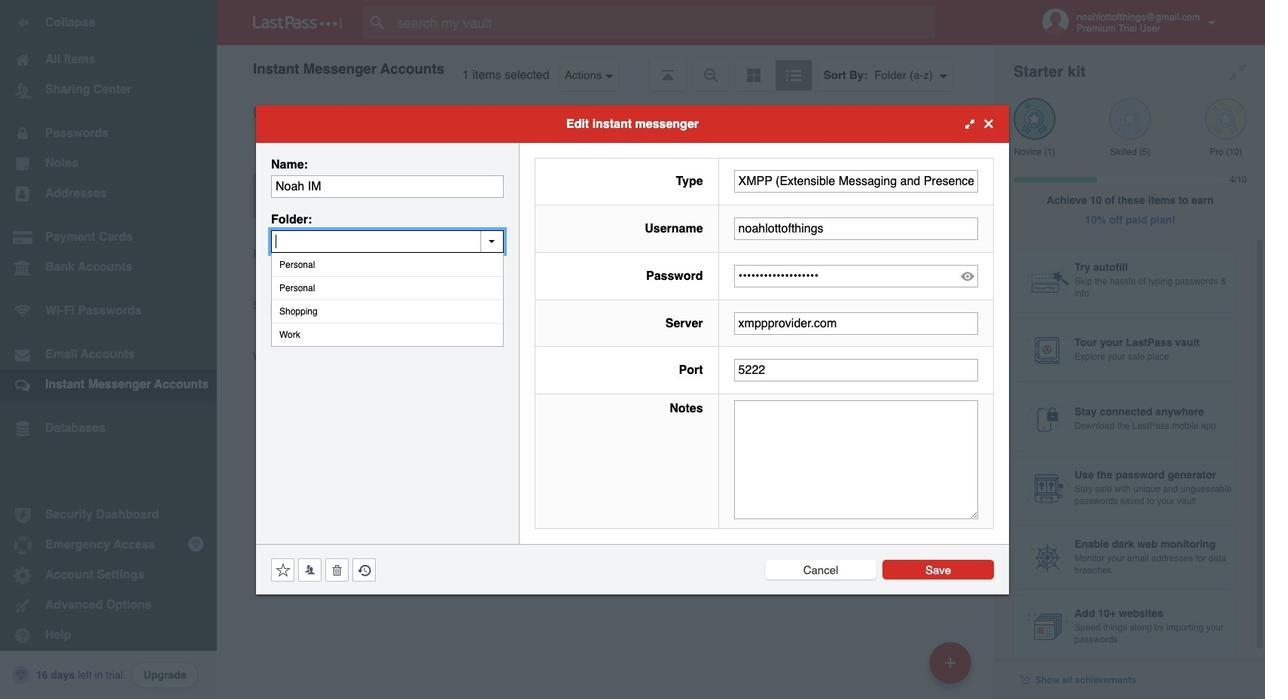 Task type: describe. For each thing, give the bounding box(es) containing it.
main navigation navigation
[[0, 0, 217, 700]]

Search search field
[[363, 6, 965, 39]]

new item image
[[945, 658, 956, 669]]



Task type: locate. For each thing, give the bounding box(es) containing it.
vault options navigation
[[217, 45, 996, 90]]

new item navigation
[[924, 638, 981, 700]]

search my vault text field
[[363, 6, 965, 39]]

None password field
[[734, 265, 979, 288]]

lastpass image
[[253, 16, 342, 29]]

None text field
[[271, 175, 504, 198], [271, 230, 504, 253], [271, 175, 504, 198], [271, 230, 504, 253]]

dialog
[[256, 105, 1009, 595]]

None text field
[[734, 171, 979, 193], [734, 218, 979, 240], [734, 312, 979, 335], [734, 360, 979, 382], [734, 401, 979, 519], [734, 171, 979, 193], [734, 218, 979, 240], [734, 312, 979, 335], [734, 360, 979, 382], [734, 401, 979, 519]]



